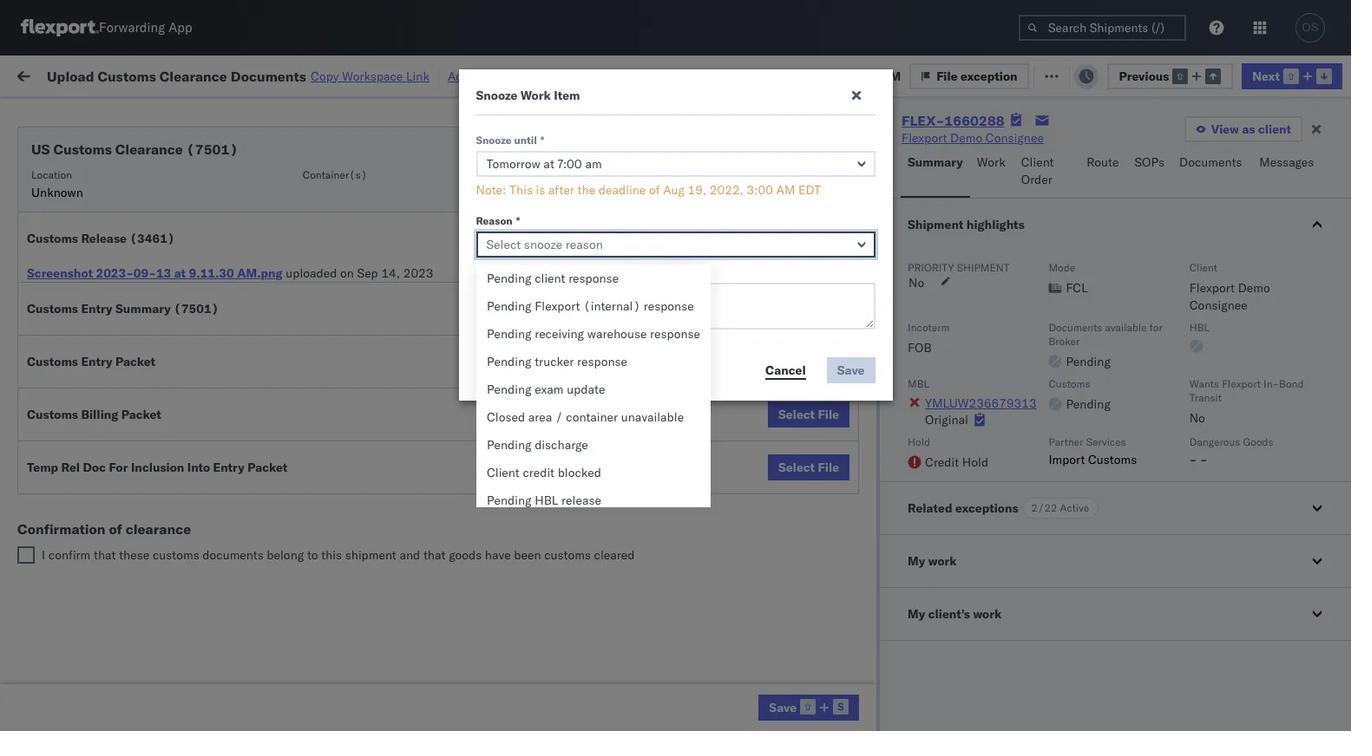 Task type: vqa. For each thing, say whether or not it's contained in the screenshot.
Location Unknown
yes



Task type: locate. For each thing, give the bounding box(es) containing it.
1 confirm from the top
[[40, 470, 84, 486]]

2 vertical spatial packet
[[247, 460, 287, 476]]

select file for customs entry packet
[[778, 354, 839, 370]]

angeles, for 5th schedule pickup from los angeles, ca link from the top
[[186, 546, 234, 562]]

1 schedule from the top
[[40, 173, 91, 189]]

from for 2nd schedule pickup from los angeles, ca link from the top
[[135, 241, 160, 256]]

customs up billing
[[83, 355, 131, 371]]

Tomorrow at 7:00 am text field
[[476, 151, 875, 177]]

10 ocean fcl from the top
[[531, 556, 592, 571]]

schedule delivery appointment link for third "schedule delivery appointment" button from the bottom of the page
[[40, 172, 213, 190]]

filtered
[[17, 106, 60, 122]]

related exceptions
[[908, 501, 1018, 516]]

of right deadline
[[649, 182, 660, 198]]

hlxu6269489, for 2nd schedule pickup from los angeles, ca link from the top
[[1161, 250, 1250, 266]]

0 vertical spatial abcdefg78456546
[[1182, 403, 1299, 419]]

abcdefg78456546 for 2:59 am est, dec 14, 2022
[[1182, 441, 1299, 457]]

clearance inside upload customs clearance documents
[[134, 355, 190, 371]]

0 vertical spatial (7501)
[[186, 141, 238, 158]]

8 schedule from the top
[[40, 546, 91, 562]]

flex- up 'my client's work'
[[958, 556, 996, 571]]

1 vertical spatial at
[[174, 266, 186, 281]]

*
[[541, 134, 545, 147], [516, 214, 520, 227]]

client order button
[[1014, 147, 1080, 198]]

aug right due
[[804, 68, 827, 84]]

schedule delivery appointment link for 2nd "schedule delivery appointment" button from the bottom of the page
[[40, 287, 213, 304]]

1 vertical spatial appointment
[[142, 288, 213, 303]]

lhuu7894563, up services
[[1069, 403, 1159, 418]]

ready
[[133, 107, 164, 120]]

2 lhuu7894563, from the top
[[1069, 441, 1159, 456]]

resize handle column header for client name
[[727, 135, 748, 732]]

hold up credit
[[908, 436, 930, 449]]

0 horizontal spatial 3:00
[[747, 182, 773, 198]]

resize handle column header right update
[[614, 135, 635, 732]]

0 vertical spatial summary
[[908, 154, 963, 170]]

from for 6th schedule pickup from los angeles, ca link from the top of the page
[[135, 661, 160, 677]]

upload
[[47, 67, 94, 85], [40, 355, 79, 371]]

angeles, for 2nd schedule pickup from los angeles, ca link from the top
[[186, 241, 234, 256]]

ceau7522281, for 2nd schedule pickup from los angeles, ca link from the top
[[1069, 250, 1158, 266]]

appointment for 3rd "schedule delivery appointment" button from the top
[[142, 440, 213, 456]]

temp rel doc for inclusion into entry packet
[[27, 460, 287, 476]]

2:59 am est, dec 14, 2022
[[279, 441, 439, 457]]

action
[[1290, 67, 1329, 83]]

abcdefg78456546 down wants flexport in-bond transit no
[[1182, 441, 1299, 457]]

schedule delivery appointment down us customs clearance (7501)
[[40, 173, 213, 189]]

flex-1889466 down ymluw236679313 button
[[958, 441, 1048, 457]]

1 horizontal spatial that
[[423, 548, 446, 563]]

flex-1846748
[[958, 174, 1048, 190], [958, 212, 1048, 228], [958, 250, 1048, 266], [958, 289, 1048, 304], [958, 327, 1048, 342], [958, 365, 1048, 381]]

on
[[426, 67, 439, 83], [340, 266, 354, 281]]

customs down clearance
[[153, 548, 199, 563]]

file for temp rel doc for inclusion into entry packet
[[818, 460, 839, 476]]

client for order
[[1021, 154, 1054, 170]]

entry right into
[[213, 460, 244, 476]]

4 schedule pickup from los angeles, ca link from the top
[[40, 393, 246, 427]]

0 vertical spatial my
[[17, 63, 45, 87]]

0 vertical spatial account
[[846, 594, 892, 610]]

schedule delivery appointment link for 3rd "schedule delivery appointment" button from the top
[[40, 440, 213, 457]]

2 schedule pickup from los angeles, ca from the top
[[40, 241, 234, 274]]

14, right sep
[[381, 266, 400, 281]]

packet up the 7:00
[[247, 460, 287, 476]]

select file for customs billing packet
[[778, 407, 839, 423]]

0 horizontal spatial for
[[167, 107, 181, 120]]

0 vertical spatial lagerfeld
[[931, 594, 983, 610]]

7 2:59 from the top
[[279, 556, 306, 571]]

partner
[[1049, 436, 1084, 449]]

work up work,
[[190, 67, 220, 83]]

1846748 down highlights
[[995, 250, 1048, 266]]

schedule for third "schedule delivery appointment" button from the bottom of the page's schedule delivery appointment link
[[40, 173, 91, 189]]

1889466 right original
[[995, 403, 1048, 419]]

transit
[[1190, 391, 1222, 404]]

select
[[778, 231, 815, 246], [778, 354, 815, 370], [778, 407, 815, 423], [778, 460, 815, 476]]

documents inside documents available for broker
[[1049, 321, 1103, 334]]

5 ceau7522281, hlxu6269489, hlxu8034992 from the top
[[1069, 365, 1338, 380]]

6 ocean fcl from the top
[[531, 365, 592, 381]]

0 horizontal spatial hold
[[908, 436, 930, 449]]

integration down bookings
[[757, 594, 817, 610]]

appointment up inclusion
[[142, 440, 213, 456]]

list box
[[476, 265, 711, 626]]

2 horizontal spatial hbl
[[1190, 321, 1210, 334]]

1 vertical spatial work
[[521, 88, 551, 103]]

consignee up edt
[[757, 141, 807, 154]]

response
[[569, 271, 619, 286], [644, 299, 694, 314], [650, 326, 700, 342], [577, 354, 628, 370]]

select file for temp rel doc for inclusion into entry packet
[[778, 460, 839, 476]]

1 appointment from the top
[[142, 173, 213, 189]]

1 vertical spatial schedule delivery appointment link
[[40, 287, 213, 304]]

2:59 for 3rd "schedule delivery appointment" button from the top schedule delivery appointment link
[[279, 441, 306, 457]]

2130387 down 1893174
[[995, 594, 1048, 610]]

1 vertical spatial integration test account - karl lagerfeld
[[757, 632, 983, 648]]

area
[[528, 410, 552, 425]]

2:00
[[279, 365, 306, 381]]

5 schedule pickup from los angeles, ca button from the top
[[40, 545, 246, 582]]

jan for 13,
[[361, 556, 380, 571]]

order
[[1021, 172, 1053, 187]]

1846748 down order
[[995, 212, 1048, 228]]

2 2:59 am edt, nov 5, 2022 from the top
[[279, 212, 432, 228]]

1 vertical spatial client
[[535, 271, 565, 286]]

3 2:59 from the top
[[279, 250, 306, 266]]

1 horizontal spatial shipment
[[957, 261, 1010, 274]]

2 vertical spatial 2023
[[405, 670, 435, 686]]

angeles, for confirm pickup from los angeles, ca link
[[179, 470, 227, 486]]

1 horizontal spatial at
[[346, 67, 356, 83]]

1 ceau7522281, from the top
[[1069, 212, 1158, 227]]

list box containing pending client response
[[476, 265, 711, 626]]

1 vertical spatial no
[[1190, 411, 1205, 426]]

1 horizontal spatial aug
[[804, 68, 827, 84]]

6 resize handle column header from the left
[[901, 135, 922, 732]]

2:59 for 4th schedule pickup from los angeles, ca link from the bottom
[[279, 327, 306, 342]]

summary button
[[901, 147, 970, 198]]

customs inside upload customs clearance documents
[[83, 355, 131, 371]]

file exception down the search shipments (/) text field
[[1054, 67, 1135, 83]]

0 horizontal spatial file exception
[[937, 68, 1018, 84]]

3 schedule from the top
[[40, 241, 91, 256]]

packet right billing
[[121, 407, 161, 423]]

broker
[[1049, 335, 1080, 348]]

ceau7522281, hlxu6269489, hlxu8034992 for 4th schedule pickup from los angeles, ca link from the bottom
[[1069, 326, 1338, 342]]

at left risk
[[346, 67, 356, 83]]

0 vertical spatial dec
[[361, 441, 384, 457]]

schedule delivery appointment link down us customs clearance (7501)
[[40, 172, 213, 190]]

consignee up 'wants'
[[1190, 298, 1248, 313]]

credit hold
[[925, 455, 989, 470]]

documents inside button
[[1179, 154, 1242, 170]]

2 vertical spatial work
[[977, 154, 1006, 170]]

2 vertical spatial abcdefg78456546
[[1182, 479, 1299, 495]]

1 vertical spatial schedule delivery appointment
[[40, 288, 213, 303]]

numbers for container numbers
[[1069, 148, 1112, 161]]

3 select file from the top
[[778, 407, 839, 423]]

-
[[1190, 452, 1197, 468], [1200, 452, 1208, 468], [895, 594, 902, 610], [895, 632, 902, 648], [895, 709, 902, 724]]

5 hlxu8034992 from the top
[[1253, 365, 1338, 380]]

(7501) down 9.11.30
[[174, 301, 219, 317]]

0 horizontal spatial on
[[340, 266, 354, 281]]

1 ceau7522281, hlxu6269489, hlxu8034992 from the top
[[1069, 212, 1338, 227]]

os button
[[1291, 8, 1330, 48]]

priority shipment
[[908, 261, 1010, 274]]

abcdefg78456546 for 7:00 pm est, dec 23, 2022
[[1182, 479, 1299, 495]]

0 vertical spatial packet
[[115, 354, 155, 370]]

test123456 for 4th schedule pickup from los angeles, ca link from the bottom
[[1182, 327, 1255, 342]]

dangerous goods - -
[[1190, 436, 1274, 468]]

1 vertical spatial upload
[[40, 355, 79, 371]]

2 vertical spatial work
[[973, 607, 1002, 622]]

3 ocean fcl from the top
[[531, 250, 592, 266]]

5 ocean fcl from the top
[[531, 327, 592, 342]]

1 account from the top
[[846, 594, 892, 610]]

of
[[649, 182, 660, 198], [109, 521, 122, 538]]

flex-1846748 down highlights
[[958, 250, 1048, 266]]

aug down tomorrow at 7:00 am text field
[[663, 182, 685, 198]]

snooze for until
[[476, 134, 512, 147]]

(optional)
[[586, 266, 642, 279]]

est, for 23,
[[331, 479, 357, 495]]

0 vertical spatial upload
[[47, 67, 94, 85]]

flexport inside wants flexport in-bond transit no
[[1222, 378, 1261, 391]]

4 test123456 from the top
[[1182, 365, 1255, 381]]

1 vertical spatial import
[[1049, 452, 1085, 468]]

receiving
[[535, 326, 584, 342]]

3 uetu5238478 from the top
[[1162, 479, 1246, 495]]

1889466 left partner
[[995, 441, 1048, 457]]

lhuu7894563, uetu5238478 down the transit
[[1069, 441, 1246, 456]]

1 vertical spatial 19,
[[688, 182, 707, 198]]

pending down the closed
[[487, 437, 532, 453]]

1 horizontal spatial mode
[[1049, 261, 1075, 274]]

2 uetu5238478 from the top
[[1162, 441, 1246, 456]]

appointment down us customs clearance (7501)
[[142, 173, 213, 189]]

7 resize handle column header from the left
[[1040, 135, 1061, 732]]

confirm inside confirm pickup from los angeles, ca
[[40, 470, 84, 486]]

client up mbl/mawb numbers button
[[1258, 122, 1291, 137]]

2022,
[[710, 182, 744, 198]]

0 horizontal spatial demo
[[950, 130, 983, 146]]

1889466 down 2/22
[[995, 518, 1048, 533]]

2 test123456 from the top
[[1182, 289, 1255, 304]]

1 horizontal spatial vandelay
[[757, 670, 807, 686]]

batch
[[1253, 67, 1287, 83]]

1 vertical spatial *
[[516, 214, 520, 227]]

1 vertical spatial schedule delivery appointment button
[[40, 287, 213, 306]]

aug
[[804, 68, 827, 84], [663, 182, 685, 198]]

1846748 up highlights
[[995, 174, 1048, 190]]

to
[[307, 548, 318, 563]]

route button
[[1080, 147, 1128, 198]]

1 vertical spatial packet
[[121, 407, 161, 423]]

lhuu7894563, uetu5238478 down services
[[1069, 479, 1246, 495]]

0 horizontal spatial work
[[50, 63, 94, 87]]

demo inside client flexport demo consignee incoterm fob
[[1238, 280, 1270, 296]]

1 integration test account - karl lagerfeld from the top
[[757, 594, 983, 610]]

1 schedule delivery appointment from the top
[[40, 173, 213, 189]]

/
[[555, 410, 563, 425]]

schedule delivery appointment for 3rd "schedule delivery appointment" button from the top
[[40, 440, 213, 456]]

3 ceau7522281, from the top
[[1069, 288, 1158, 304]]

confirm delivery link
[[40, 516, 132, 533]]

1 abcdefg78456546 from the top
[[1182, 403, 1299, 419]]

lhuu7894563, uetu5238478 up the my work button
[[1069, 517, 1246, 533]]

pending client response
[[487, 271, 619, 286]]

0 horizontal spatial that
[[94, 548, 116, 563]]

2 1846748 from the top
[[995, 212, 1048, 228]]

1 horizontal spatial demo
[[1238, 280, 1270, 296]]

documents inside upload customs clearance documents
[[40, 373, 103, 388]]

entry
[[81, 301, 112, 317], [81, 354, 112, 370], [213, 460, 244, 476]]

1 vertical spatial demo
[[1238, 280, 1270, 296]]

client for flexport
[[1190, 261, 1218, 274]]

0 vertical spatial 19,
[[830, 68, 849, 84]]

2130387 down 'my client's work'
[[995, 632, 1048, 648]]

client inside button
[[1258, 122, 1291, 137]]

highlights
[[967, 217, 1025, 233]]

flex- down 'my client's work'
[[958, 632, 996, 648]]

1 lhuu7894563, from the top
[[1069, 403, 1159, 418]]

0 vertical spatial mode
[[531, 141, 558, 154]]

clearance down ready at the left
[[115, 141, 183, 158]]

1 schedule pickup from los angeles, ca button from the top
[[40, 202, 246, 238]]

1 vertical spatial on
[[340, 266, 354, 281]]

hbl up 'wants'
[[1190, 321, 1210, 334]]

client for name
[[644, 141, 672, 154]]

2 vertical spatial clearance
[[134, 355, 190, 371]]

flexport for client flexport demo consignee incoterm fob
[[1190, 280, 1235, 296]]

2023
[[403, 266, 433, 281], [405, 556, 435, 571], [405, 670, 435, 686]]

my left client's on the bottom
[[908, 607, 925, 622]]

0 horizontal spatial mode
[[531, 141, 558, 154]]

1846748 up ymluw236679313 button
[[995, 365, 1048, 381]]

summary down flexport demo consignee
[[908, 154, 963, 170]]

2 2130387 from the top
[[995, 632, 1048, 648]]

1 vertical spatial 2130387
[[995, 632, 1048, 648]]

(3461)
[[130, 231, 175, 246]]

upload inside upload customs clearance documents
[[40, 355, 79, 371]]

2 vertical spatial lagerfeld
[[931, 709, 983, 724]]

at
[[346, 67, 356, 83], [174, 266, 186, 281]]

1846748 down priority shipment
[[995, 289, 1048, 304]]

flex-1889466 up credit hold
[[958, 403, 1048, 419]]

goods
[[449, 548, 482, 563]]

1846748 left broker
[[995, 327, 1048, 342]]

schedule for 5th schedule pickup from los angeles, ca link from the top
[[40, 546, 91, 562]]

0 horizontal spatial aug
[[663, 182, 685, 198]]

customs billing packet
[[27, 407, 161, 423]]

1 hlxu6269489, from the top
[[1161, 212, 1250, 227]]

pending for pending flexport (internal) response
[[487, 299, 532, 314]]

2 hlxu6269489, from the top
[[1161, 250, 1250, 266]]

1 vandelay from the left
[[644, 670, 694, 686]]

at right 13
[[174, 266, 186, 281]]

0 horizontal spatial import
[[147, 67, 187, 83]]

3 integration test account - karl lagerfeld from the top
[[757, 709, 983, 724]]

due aug 19, 3:00 am
[[778, 68, 901, 84]]

2023 right "13,"
[[405, 556, 435, 571]]

19, left 2022,
[[688, 182, 707, 198]]

3 select file button from the top
[[768, 402, 850, 428]]

hbl up the
[[574, 168, 594, 181]]

ca inside confirm pickup from los angeles, ca
[[40, 487, 56, 503]]

pickup for sixth schedule pickup from los angeles, ca link from the bottom of the page
[[94, 203, 132, 218]]

flex-1846748 up ymluw236679313 button
[[958, 365, 1048, 381]]

0 horizontal spatial numbers
[[1069, 148, 1112, 161]]

client credit blocked
[[487, 465, 601, 481]]

test
[[720, 174, 743, 190], [833, 174, 856, 190], [720, 212, 743, 228], [833, 212, 856, 228], [720, 250, 743, 266], [833, 250, 856, 266], [720, 289, 743, 304], [720, 327, 743, 342], [833, 327, 856, 342], [720, 365, 743, 381], [833, 365, 856, 381], [720, 403, 743, 419], [833, 403, 856, 419], [720, 441, 743, 457], [833, 441, 856, 457], [720, 479, 743, 495], [833, 479, 856, 495], [811, 556, 834, 571], [820, 594, 843, 610], [820, 632, 843, 648], [820, 709, 843, 724]]

active
[[1060, 502, 1089, 515]]

shipment
[[957, 261, 1010, 274], [345, 548, 396, 563]]

dec left the 23,
[[360, 479, 383, 495]]

on left sep
[[340, 266, 354, 281]]

est, left 25,
[[332, 670, 358, 686]]

8 ocean fcl from the top
[[531, 441, 592, 457]]

pending up the closed
[[487, 382, 532, 397]]

pending down additional
[[487, 299, 532, 314]]

0 vertical spatial flex-2130387
[[958, 594, 1048, 610]]

2:00 am est, nov 9, 2022
[[279, 365, 431, 381]]

1 vertical spatial summary
[[115, 301, 171, 317]]

5,
[[387, 174, 399, 190], [387, 212, 399, 228], [387, 250, 399, 266], [387, 289, 399, 304], [387, 327, 399, 342]]

5 resize handle column header from the left
[[727, 135, 748, 732]]

schedule delivery appointment for third "schedule delivery appointment" button from the bottom of the page
[[40, 173, 213, 189]]

customs
[[98, 67, 156, 85], [53, 141, 112, 158], [27, 231, 78, 246], [27, 301, 78, 317], [27, 354, 78, 370], [83, 355, 131, 371], [1049, 378, 1091, 391], [27, 407, 78, 423], [1088, 452, 1137, 468]]

2 jan from the top
[[361, 670, 380, 686]]

0 vertical spatial import
[[147, 67, 187, 83]]

3 2:59 am edt, nov 5, 2022 from the top
[[279, 250, 432, 266]]

1 horizontal spatial no
[[1190, 411, 1205, 426]]

numbers down container
[[1069, 148, 1112, 161]]

6 2:59 from the top
[[279, 441, 306, 457]]

5 5, from the top
[[387, 327, 399, 342]]

select for customs release (3461)
[[778, 231, 815, 246]]

client right additional
[[535, 271, 565, 286]]

flex-2130387 button
[[930, 590, 1052, 614], [930, 590, 1052, 614], [930, 628, 1052, 652], [930, 628, 1052, 652]]

confirm inside button
[[40, 517, 84, 532]]

my client's work button
[[880, 588, 1351, 640]]

2 integration from the top
[[757, 632, 817, 648]]

1 ocean fcl from the top
[[531, 174, 592, 190]]

partner services import customs
[[1049, 436, 1137, 468]]

0 vertical spatial jan
[[361, 556, 380, 571]]

in
[[260, 107, 269, 120]]

schedule pickup from los angeles, ca for 2nd schedule pickup from los angeles, ca link from the top
[[40, 241, 234, 274]]

dec for 23,
[[360, 479, 383, 495]]

abcdefg78456546 down the dangerous goods - -
[[1182, 479, 1299, 495]]

from inside confirm pickup from los angeles, ca
[[128, 470, 153, 486]]

resize handle column header
[[248, 135, 269, 732], [441, 135, 462, 732], [502, 135, 522, 732], [614, 135, 635, 732], [727, 135, 748, 732], [901, 135, 922, 732], [1040, 135, 1061, 732], [1153, 135, 1173, 732], [1320, 135, 1341, 732]]

ceau7522281,
[[1069, 212, 1158, 227], [1069, 250, 1158, 266], [1069, 288, 1158, 304], [1069, 326, 1158, 342], [1069, 365, 1158, 380]]

1 vertical spatial dec
[[360, 479, 383, 495]]

2 schedule delivery appointment link from the top
[[40, 287, 213, 304]]

lhuu7894563, down 'partner services import customs'
[[1069, 479, 1159, 495]]

1 vertical spatial my work
[[908, 554, 957, 569]]

3 schedule pickup from los angeles, ca from the top
[[40, 317, 234, 350]]

5 ceau7522281, from the top
[[1069, 365, 1158, 380]]

2023 for 2:59 am est, jan 13, 2023
[[405, 556, 435, 571]]

1 schedule pickup from los angeles, ca from the top
[[40, 203, 234, 236]]

flexport inside "list box"
[[535, 299, 580, 314]]

integration up vandelay west
[[757, 632, 817, 648]]

0 vertical spatial schedule delivery appointment button
[[40, 172, 213, 191]]

packet for customs entry packet
[[115, 354, 155, 370]]

confirm up confirmation
[[40, 470, 84, 486]]

flex-1889466 down "exceptions"
[[958, 518, 1048, 533]]

consignee up client order
[[986, 130, 1044, 146]]

workitem
[[19, 141, 65, 154]]

update
[[567, 382, 605, 397]]

0 horizontal spatial *
[[516, 214, 520, 227]]

3:00 right 2022,
[[747, 182, 773, 198]]

schedule for 6th schedule pickup from los angeles, ca link from the top of the page
[[40, 661, 91, 677]]

0 horizontal spatial vandelay
[[644, 670, 694, 686]]

5 schedule pickup from los angeles, ca from the top
[[40, 546, 234, 579]]

is
[[536, 182, 545, 198]]

(7501) for customs entry summary (7501)
[[174, 301, 219, 317]]

clearance for us customs clearance (7501)
[[115, 141, 183, 158]]

client name
[[644, 141, 702, 154]]

lhuu7894563, uetu5238478 down 'wants'
[[1069, 403, 1246, 418]]

that right and
[[423, 548, 446, 563]]

0 vertical spatial clearance
[[160, 67, 227, 85]]

3 schedule delivery appointment button from the top
[[40, 440, 213, 459]]

1 horizontal spatial customs
[[544, 548, 591, 563]]

related
[[908, 501, 953, 516]]

2 select file button from the top
[[768, 349, 850, 375]]

client inside client flexport demo consignee incoterm fob
[[1190, 261, 1218, 274]]

summary
[[908, 154, 963, 170], [115, 301, 171, 317]]

activity log button
[[448, 66, 512, 86]]

response right "warehouse"
[[650, 326, 700, 342]]

flexport inside client flexport demo consignee incoterm fob
[[1190, 280, 1235, 296]]

import down partner
[[1049, 452, 1085, 468]]

3 schedule delivery appointment from the top
[[40, 440, 213, 456]]

1 vertical spatial for
[[1150, 321, 1163, 334]]

pickup inside confirm pickup from los angeles, ca
[[87, 470, 125, 486]]

resize handle column header left dangerous
[[1153, 135, 1173, 732]]

2 lhuu7894563, uetu5238478 from the top
[[1069, 441, 1246, 456]]

0 horizontal spatial shipment
[[345, 548, 396, 563]]

sep
[[357, 266, 378, 281]]

4 schedule from the top
[[40, 288, 91, 303]]

hbl number(s)
[[574, 168, 653, 181]]

3:00 right due
[[852, 68, 878, 84]]

0 horizontal spatial at
[[174, 266, 186, 281]]

2 schedule delivery appointment from the top
[[40, 288, 213, 303]]

lhuu7894563, uetu5238478
[[1069, 403, 1246, 418], [1069, 441, 1246, 456], [1069, 479, 1246, 495], [1069, 517, 1246, 533]]

confirm for confirm delivery
[[40, 517, 84, 532]]

clearance down customs entry summary (7501)
[[134, 355, 190, 371]]

edt,
[[332, 174, 359, 190], [332, 212, 359, 228], [332, 250, 359, 266], [332, 289, 359, 304], [332, 327, 359, 342]]

lhuu7894563, up the my work button
[[1069, 517, 1159, 533]]

2 confirm from the top
[[40, 517, 84, 532]]

0 horizontal spatial hbl
[[535, 493, 558, 509]]

schedule for 2nd schedule pickup from los angeles, ca link from the top
[[40, 241, 91, 256]]

1 resize handle column header from the left
[[248, 135, 269, 732]]

flex-1889466 button
[[930, 399, 1052, 423], [930, 399, 1052, 423], [930, 437, 1052, 461], [930, 437, 1052, 461], [930, 475, 1052, 499], [930, 475, 1052, 499], [930, 513, 1052, 538], [930, 513, 1052, 538]]

2 appointment from the top
[[142, 288, 213, 303]]

schedule delivery appointment link up for
[[40, 440, 213, 457]]

1 vertical spatial account
[[846, 632, 892, 648]]

2 flex-2130387 from the top
[[958, 632, 1048, 648]]

consignee inside client flexport demo consignee incoterm fob
[[1190, 298, 1248, 313]]

client inside button
[[1021, 154, 1054, 170]]

2 vertical spatial appointment
[[142, 440, 213, 456]]

forwarding app link
[[21, 19, 192, 36]]

1 vertical spatial hbl
[[1190, 321, 1210, 334]]

1 vertical spatial my
[[908, 554, 925, 569]]

1 vertical spatial integration
[[757, 632, 817, 648]]

appointment for third "schedule delivery appointment" button from the bottom of the page
[[142, 173, 213, 189]]

dec for 14,
[[361, 441, 384, 457]]

0 vertical spatial entry
[[81, 301, 112, 317]]

for left work,
[[167, 107, 181, 120]]

2 ceau7522281, from the top
[[1069, 250, 1158, 266]]

sops
[[1135, 154, 1165, 170]]

exception down the search shipments (/) text field
[[1079, 67, 1135, 83]]

documents down the customs entry packet
[[40, 373, 103, 388]]

los inside confirm pickup from los angeles, ca
[[157, 470, 176, 486]]

1 vertical spatial hold
[[962, 455, 989, 470]]

select for temp rel doc for inclusion into entry packet
[[778, 460, 815, 476]]

messages
[[1260, 154, 1314, 170]]

1 vertical spatial entry
[[81, 354, 112, 370]]

flexport for wants flexport in-bond transit no
[[1222, 378, 1261, 391]]

schedule delivery appointment down "2023-"
[[40, 288, 213, 303]]

am.png
[[237, 266, 283, 281]]

this
[[509, 182, 533, 198]]

2 2:59 from the top
[[279, 212, 306, 228]]

5 schedule pickup from los angeles, ca link from the top
[[40, 545, 246, 580]]

container(s)
[[303, 168, 367, 181]]

pending for pending trucker response
[[487, 354, 532, 370]]

services
[[1086, 436, 1126, 449]]

1 vertical spatial lagerfeld
[[931, 632, 983, 648]]

schedule delivery appointment button down us customs clearance (7501)
[[40, 172, 213, 191]]

numbers down view as client
[[1245, 141, 1288, 154]]

work for import
[[190, 67, 220, 83]]

from for 4th schedule pickup from los angeles, ca link from the bottom
[[135, 317, 160, 333]]

1 vertical spatial jan
[[361, 670, 380, 686]]

numbers inside container numbers
[[1069, 148, 1112, 161]]

resize handle column header left cancel button
[[727, 135, 748, 732]]

5 1846748 from the top
[[995, 327, 1048, 342]]

into
[[187, 460, 210, 476]]

angeles, for 6th schedule pickup from los angeles, ca link from the top of the page
[[186, 661, 234, 677]]

schedule pickup from los angeles, ca for sixth schedule pickup from los angeles, ca link from the bottom of the page
[[40, 203, 234, 236]]

fob
[[908, 340, 932, 356]]

1889466 up 2/22
[[995, 479, 1048, 495]]

2 vertical spatial schedule delivery appointment link
[[40, 440, 213, 457]]

None checkbox
[[17, 547, 35, 564]]

2 vertical spatial schedule delivery appointment
[[40, 440, 213, 456]]

7 schedule from the top
[[40, 440, 91, 456]]

2 horizontal spatial work
[[977, 154, 1006, 170]]

1 horizontal spatial summary
[[908, 154, 963, 170]]

pickup for 5th schedule pickup from los angeles, ca link from the top
[[94, 546, 132, 562]]

mode button
[[522, 138, 618, 155]]

flexport demo consignee link
[[902, 129, 1044, 147]]

2 vertical spatial integration test account - karl lagerfeld
[[757, 709, 983, 724]]

4 resize handle column header from the left
[[614, 135, 635, 732]]

1 select from the top
[[778, 231, 815, 246]]

flex-1846748 left broker
[[958, 327, 1048, 342]]

work for snooze
[[521, 88, 551, 103]]

3 test123456 from the top
[[1182, 327, 1255, 342]]

wants
[[1190, 378, 1219, 391]]

import inside 'partner services import customs'
[[1049, 452, 1085, 468]]

client inside button
[[644, 141, 672, 154]]

numbers for mbl/mawb numbers
[[1245, 141, 1288, 154]]

2:59 for sixth schedule pickup from los angeles, ca link from the bottom of the page
[[279, 212, 306, 228]]

import work button
[[140, 56, 227, 95]]

from for sixth schedule pickup from los angeles, ca link from the bottom of the page
[[135, 203, 160, 218]]

this
[[321, 548, 342, 563]]

shipment left and
[[345, 548, 396, 563]]

angeles, inside confirm pickup from los angeles, ca
[[179, 470, 227, 486]]

entry up customs billing packet
[[81, 354, 112, 370]]

1 ca from the top
[[40, 220, 56, 236]]

los for 2nd schedule pickup from los angeles, ca link from the top
[[164, 241, 183, 256]]

angeles, for sixth schedule pickup from los angeles, ca link from the bottom of the page
[[186, 203, 234, 218]]

clearance for upload customs clearance documents
[[134, 355, 190, 371]]

2 vertical spatial account
[[846, 709, 892, 724]]

uetu5238478
[[1162, 403, 1246, 418], [1162, 441, 1246, 456], [1162, 479, 1246, 495], [1162, 517, 1246, 533]]

consignee
[[986, 130, 1044, 146], [757, 141, 807, 154], [1190, 298, 1248, 313], [837, 556, 895, 571]]

pending
[[487, 271, 532, 286], [487, 299, 532, 314], [487, 326, 532, 342], [487, 354, 532, 370], [1066, 354, 1111, 370], [487, 382, 532, 397], [1066, 397, 1111, 412], [487, 437, 532, 453], [487, 493, 532, 509]]

4 hlxu6269489, from the top
[[1161, 326, 1250, 342]]

for
[[109, 460, 128, 476]]

file for customs release (3461)
[[818, 231, 839, 246]]

track
[[443, 67, 471, 83]]

schedule for 4th schedule pickup from los angeles, ca link from the top of the page
[[40, 394, 91, 409]]

ceau7522281, for the upload customs clearance documents link
[[1069, 365, 1158, 380]]

23,
[[386, 479, 404, 495]]

0 vertical spatial on
[[426, 67, 439, 83]]

select file button for customs release (3461)
[[768, 226, 850, 252]]

my for the my work button
[[908, 554, 925, 569]]

flex-1846748 down flex id button on the top
[[958, 174, 1048, 190]]

1 vertical spatial (7501)
[[174, 301, 219, 317]]

flex-1846748 down priority shipment
[[958, 289, 1048, 304]]

file for customs billing packet
[[818, 407, 839, 423]]



Task type: describe. For each thing, give the bounding box(es) containing it.
4 flex-1846748 from the top
[[958, 289, 1048, 304]]

summary inside button
[[908, 154, 963, 170]]

1 vertical spatial 3:00
[[747, 182, 773, 198]]

ceau7522281, hlxu6269489, hlxu8034992 for the upload customs clearance documents link
[[1069, 365, 1338, 380]]

4 edt, from the top
[[332, 289, 359, 304]]

flex- down flex-1893174
[[958, 594, 996, 610]]

by:
[[63, 106, 80, 122]]

credit
[[523, 465, 555, 481]]

customs left billing
[[27, 407, 78, 423]]

3 lhuu7894563, uetu5238478 from the top
[[1069, 479, 1246, 495]]

3 flex-1846748 from the top
[[958, 250, 1048, 266]]

flex- down priority shipment
[[958, 289, 996, 304]]

(7501) for us customs clearance (7501)
[[186, 141, 238, 158]]

hlxu8034992 for 2nd schedule pickup from los angeles, ca link from the top
[[1253, 250, 1338, 266]]

4 ocean fcl from the top
[[531, 289, 592, 304]]

0 vertical spatial for
[[167, 107, 181, 120]]

1 lagerfeld from the top
[[931, 594, 983, 610]]

3 lagerfeld from the top
[[931, 709, 983, 724]]

5 flex-1846748 from the top
[[958, 327, 1048, 342]]

flex- down flex id button on the top
[[958, 174, 996, 190]]

2 account from the top
[[846, 632, 892, 648]]

pending for pending client response
[[487, 271, 532, 286]]

customs inside 'partner services import customs'
[[1088, 452, 1137, 468]]

mode inside button
[[531, 141, 558, 154]]

pending hbl release
[[487, 493, 601, 509]]

est, for 9,
[[332, 365, 358, 381]]

schedule pickup from los angeles, ca for 4th schedule pickup from los angeles, ca link from the bottom
[[40, 317, 234, 350]]

3 schedule pickup from los angeles, ca button from the top
[[40, 316, 246, 353]]

ca for 2nd schedule pickup from los angeles, ca link from the top
[[40, 258, 56, 274]]

0 horizontal spatial no
[[909, 275, 925, 291]]

1 vertical spatial aug
[[663, 182, 685, 198]]

3 resize handle column header from the left
[[502, 135, 522, 732]]

schedule pickup from los angeles, ca for 6th schedule pickup from los angeles, ca link from the top of the page
[[40, 661, 234, 694]]

2:59 am edt, nov 5, 2022 for 2nd schedule pickup from los angeles, ca link from the top
[[279, 250, 432, 266]]

comments
[[531, 266, 583, 279]]

pending flexport (internal) response
[[487, 299, 694, 314]]

delivery down us customs clearance (7501)
[[94, 173, 139, 189]]

container numbers
[[1069, 135, 1116, 161]]

los for confirm pickup from los angeles, ca link
[[157, 470, 176, 486]]

confirmation of clearance
[[17, 521, 191, 538]]

flex
[[930, 141, 950, 154]]

2:59 for 6th schedule pickup from los angeles, ca link from the top of the page
[[279, 670, 306, 686]]

1660288
[[944, 112, 1005, 129]]

11 ocean fcl from the top
[[531, 670, 592, 686]]

0 vertical spatial 2023
[[403, 266, 433, 281]]

workspace
[[342, 68, 403, 84]]

1 schedule pickup from los angeles, ca link from the top
[[40, 202, 246, 236]]

angeles, for 4th schedule pickup from los angeles, ca link from the top of the page
[[186, 394, 234, 409]]

schedule for sixth schedule pickup from los angeles, ca link from the bottom of the page
[[40, 203, 91, 218]]

1 flex-1846748 from the top
[[958, 174, 1048, 190]]

1893174
[[995, 556, 1048, 571]]

my for my client's work button
[[908, 607, 925, 622]]

ca for 4th schedule pickup from los angeles, ca link from the bottom
[[40, 335, 56, 350]]

exceptions
[[956, 501, 1018, 516]]

schedule for schedule delivery appointment link corresponding to 2nd "schedule delivery appointment" button from the bottom of the page
[[40, 288, 91, 303]]

upload customs clearance documents link
[[40, 355, 246, 389]]

0 horizontal spatial of
[[109, 521, 122, 538]]

1 hlxu8034992 from the top
[[1253, 212, 1338, 227]]

my client's work
[[908, 607, 1002, 622]]

6 schedule pickup from los angeles, ca link from the top
[[40, 660, 246, 695]]

0 horizontal spatial my work
[[17, 63, 94, 87]]

3 ceau7522281, hlxu6269489, hlxu8034992 from the top
[[1069, 288, 1338, 304]]

2 lagerfeld from the top
[[931, 632, 983, 648]]

nov for sixth schedule pickup from los angeles, ca link from the bottom of the page
[[362, 212, 384, 228]]

4 1889466 from the top
[[995, 518, 1048, 533]]

activity log
[[448, 68, 512, 84]]

7:00
[[279, 479, 306, 495]]

4 lhuu7894563, uetu5238478 from the top
[[1069, 517, 1246, 533]]

resize handle column header for flex id
[[1040, 135, 1061, 732]]

1 1889466 from the top
[[995, 403, 1048, 419]]

hlxu6269489, for the upload customs clearance documents link
[[1161, 365, 1250, 380]]

confirm pickup from los angeles, ca link
[[40, 469, 246, 504]]

work button
[[970, 147, 1014, 198]]

demo inside flexport demo consignee link
[[950, 130, 983, 146]]

entry for packet
[[81, 354, 112, 370]]

2 karl from the top
[[906, 632, 928, 648]]

(0)
[[283, 67, 305, 83]]

hbl for hbl number(s)
[[574, 168, 594, 181]]

delivery down "2023-"
[[94, 288, 139, 303]]

5, for 4th schedule pickup from los angeles, ca link from the bottom
[[387, 327, 399, 342]]

2 vertical spatial entry
[[213, 460, 244, 476]]

flexport demo consignee
[[902, 130, 1044, 146]]

unknown
[[31, 185, 83, 200]]

1 horizontal spatial *
[[541, 134, 545, 147]]

ca for 5th schedule pickup from los angeles, ca link from the top
[[40, 564, 56, 579]]

my work inside button
[[908, 554, 957, 569]]

link
[[406, 68, 430, 84]]

9.11.30
[[189, 266, 234, 281]]

select for customs billing packet
[[778, 407, 815, 423]]

flex-1893174
[[958, 556, 1048, 571]]

5, for 2nd schedule pickup from los angeles, ca link from the top
[[387, 250, 399, 266]]

1 vertical spatial 14,
[[387, 441, 405, 457]]

1 vertical spatial shipment
[[345, 548, 396, 563]]

2 schedule pickup from los angeles, ca button from the top
[[40, 240, 246, 276]]

2 schedule delivery appointment button from the top
[[40, 287, 213, 306]]

flex- down "exceptions"
[[958, 518, 996, 533]]

0 vertical spatial 14,
[[381, 266, 400, 281]]

nov for the upload customs clearance documents link
[[361, 365, 383, 381]]

delivery inside button
[[87, 517, 132, 532]]

resize handle column header for container numbers
[[1153, 135, 1173, 732]]

0 vertical spatial work
[[50, 63, 94, 87]]

4 uetu5238478 from the top
[[1162, 517, 1246, 533]]

est, for 13,
[[332, 556, 358, 571]]

Search Work text field
[[767, 62, 956, 88]]

note: this is after the deadline of aug 19, 2022, 3:00 am edt
[[476, 182, 821, 198]]

1 horizontal spatial 19,
[[830, 68, 849, 84]]

risk
[[360, 67, 380, 83]]

packet for customs billing packet
[[121, 407, 161, 423]]

1 schedule delivery appointment button from the top
[[40, 172, 213, 191]]

documents up the in
[[231, 67, 306, 85]]

select file button for customs billing packet
[[768, 402, 850, 428]]

reason
[[476, 214, 513, 227]]

2:59 am edt, nov 5, 2022 for sixth schedule pickup from los angeles, ca link from the bottom of the page
[[279, 212, 432, 228]]

2 integration test account - karl lagerfeld from the top
[[757, 632, 983, 648]]

pending down broker
[[1066, 354, 1111, 370]]

schedule pickup from los angeles, ca for 4th schedule pickup from los angeles, ca link from the top of the page
[[40, 394, 234, 427]]

3 karl from the top
[[906, 709, 928, 724]]

available
[[1105, 321, 1147, 334]]

hlxu8034992 for the upload customs clearance documents link
[[1253, 365, 1338, 380]]

been
[[514, 548, 541, 563]]

flex- up "exceptions"
[[958, 479, 996, 495]]

flex- down the shipment highlights
[[958, 250, 996, 266]]

i confirm that these customs documents belong to this shipment and that goods have been customs cleared
[[42, 548, 635, 563]]

1 horizontal spatial work
[[928, 554, 957, 569]]

edt, for 4th schedule pickup from los angeles, ca link from the bottom
[[332, 327, 359, 342]]

hlxu6269489, for 4th schedule pickup from los angeles, ca link from the bottom
[[1161, 326, 1250, 342]]

discharge
[[535, 437, 588, 453]]

schedule for 3rd "schedule delivery appointment" button from the top schedule delivery appointment link
[[40, 440, 91, 456]]

hbl inside "list box"
[[535, 493, 558, 509]]

message (0)
[[234, 67, 305, 83]]

client's
[[928, 607, 970, 622]]

2 resize handle column header from the left
[[441, 135, 462, 732]]

1 horizontal spatial file exception
[[1054, 67, 1135, 83]]

0 horizontal spatial exception
[[961, 68, 1018, 84]]

select file for customs release (3461)
[[778, 231, 839, 246]]

next
[[1253, 68, 1280, 84]]

snooze until *
[[476, 134, 545, 147]]

0 vertical spatial 3:00
[[852, 68, 878, 84]]

est, for 25,
[[332, 670, 358, 686]]

edt, for sixth schedule pickup from los angeles, ca link from the bottom of the page
[[332, 212, 359, 228]]

select file button for temp rel doc for inclusion into entry packet
[[768, 455, 850, 481]]

response right (internal)
[[644, 299, 694, 314]]

customs up customs billing packet
[[27, 354, 78, 370]]

from for 4th schedule pickup from los angeles, ca link from the top of the page
[[135, 394, 160, 409]]

blocked,
[[214, 107, 257, 120]]

log
[[492, 68, 512, 84]]

import inside import work button
[[147, 67, 187, 83]]

from for confirm pickup from los angeles, ca link
[[128, 470, 153, 486]]

1 integration from the top
[[757, 594, 817, 610]]

inclusion
[[131, 460, 184, 476]]

flex- up 'flex' on the right of the page
[[902, 112, 945, 129]]

1 2130387 from the top
[[995, 594, 1048, 610]]

3 lhuu7894563, from the top
[[1069, 479, 1159, 495]]

9,
[[386, 365, 398, 381]]

6 schedule pickup from los angeles, ca button from the top
[[40, 660, 246, 696]]

3 1889466 from the top
[[995, 479, 1048, 495]]

2 ocean fcl from the top
[[531, 212, 592, 228]]

2 horizontal spatial work
[[973, 607, 1002, 622]]

3 1846748 from the top
[[995, 250, 1048, 266]]

customs up ready at the left
[[98, 67, 156, 85]]

3 account from the top
[[846, 709, 892, 724]]

ca for 4th schedule pickup from los angeles, ca link from the top of the page
[[40, 411, 56, 427]]

pending up services
[[1066, 397, 1111, 412]]

Max 200 characters text field
[[476, 283, 875, 330]]

flex- up credit hold
[[958, 403, 996, 419]]

flex- down original
[[958, 441, 996, 457]]

flex- down work button
[[958, 212, 996, 228]]

4 1846748 from the top
[[995, 289, 1048, 304]]

consignee inside consignee button
[[757, 141, 807, 154]]

1 5, from the top
[[387, 174, 399, 190]]

and
[[400, 548, 420, 563]]

ymluw236679313
[[925, 396, 1037, 411]]

1 1846748 from the top
[[995, 174, 1048, 190]]

6 flex-1846748 from the top
[[958, 365, 1048, 381]]

delivery up for
[[94, 440, 139, 456]]

app
[[169, 20, 192, 36]]

2:59 am est, jan 25, 2023
[[279, 670, 435, 686]]

2023-
[[96, 266, 134, 281]]

client flexport demo consignee incoterm fob
[[908, 261, 1270, 356]]

0 vertical spatial at
[[346, 67, 356, 83]]

3 hlxu8034992 from the top
[[1253, 288, 1338, 304]]

schedule for 4th schedule pickup from los angeles, ca link from the bottom
[[40, 317, 91, 333]]

upload for upload customs clearance documents copy workspace link
[[47, 67, 94, 85]]

additional
[[476, 266, 528, 279]]

goods
[[1243, 436, 1274, 449]]

uploaded
[[286, 266, 337, 281]]

pickup for 4th schedule pickup from los angeles, ca link from the bottom
[[94, 317, 132, 333]]

pickup for 2nd schedule pickup from los angeles, ca link from the top
[[94, 241, 132, 256]]

flexport. image
[[21, 19, 99, 36]]

pending exam update
[[487, 382, 605, 397]]

warehouse
[[587, 326, 647, 342]]

ca for sixth schedule pickup from los angeles, ca link from the bottom of the page
[[40, 220, 56, 236]]

screenshot 2023-09-13 at 9.11.30 am.png uploaded on sep 14, 2023
[[27, 266, 433, 281]]

upload customs clearance documents
[[40, 355, 190, 388]]

unavailable
[[621, 410, 684, 425]]

screenshot
[[27, 266, 93, 281]]

response down pending receiving warehouse response
[[577, 354, 628, 370]]

for inside documents available for broker
[[1150, 321, 1163, 334]]

1 2:59 from the top
[[279, 174, 306, 190]]

1 karl from the top
[[906, 594, 928, 610]]

2 1889466 from the top
[[995, 441, 1048, 457]]

customs entry packet
[[27, 354, 155, 370]]

1 vertical spatial mode
[[1049, 261, 1075, 274]]

save
[[769, 700, 797, 716]]

appointment for 2nd "schedule delivery appointment" button from the bottom of the page
[[142, 288, 213, 303]]

3 hlxu6269489, from the top
[[1161, 288, 1250, 304]]

hlxu8034992 for 4th schedule pickup from los angeles, ca link from the bottom
[[1253, 326, 1338, 342]]

flex- up ymluw236679313
[[958, 365, 996, 381]]

blocked
[[558, 465, 601, 481]]

import work
[[147, 67, 220, 83]]

test123456 for the upload customs clearance documents link
[[1182, 365, 1255, 381]]

los for 4th schedule pickup from los angeles, ca link from the top of the page
[[164, 394, 183, 409]]

1 uetu5238478 from the top
[[1162, 403, 1246, 418]]

customs down screenshot
[[27, 301, 78, 317]]

us customs clearance (7501)
[[31, 141, 238, 158]]

4 schedule pickup from los angeles, ca button from the top
[[40, 393, 246, 429]]

4 5, from the top
[[387, 289, 399, 304]]

pending for pending receiving warehouse response
[[487, 326, 532, 342]]

location
[[31, 168, 72, 181]]

consignee button
[[748, 138, 904, 155]]

jan for 25,
[[361, 670, 380, 686]]

pickup for 6th schedule pickup from los angeles, ca link from the top of the page
[[94, 661, 132, 677]]

client name button
[[635, 138, 731, 155]]

ceau7522281, for 4th schedule pickup from los angeles, ca link from the bottom
[[1069, 326, 1158, 342]]

customs up screenshot
[[27, 231, 78, 246]]

4 2:59 from the top
[[279, 289, 306, 304]]

9 ocean fcl from the top
[[531, 479, 592, 495]]

pending trucker response
[[487, 354, 628, 370]]

consignee right bookings
[[837, 556, 895, 571]]

2 customs from the left
[[544, 548, 591, 563]]

9 resize handle column header from the left
[[1320, 135, 1341, 732]]

1 2:59 am edt, nov 5, 2022 from the top
[[279, 174, 432, 190]]

1 flex-2130387 from the top
[[958, 594, 1048, 610]]

2 flex-1889466 from the top
[[958, 441, 1048, 457]]

los for 5th schedule pickup from los angeles, ca link from the top
[[164, 546, 183, 562]]

2 that from the left
[[423, 548, 446, 563]]

route
[[1087, 154, 1119, 170]]

previous button
[[1107, 63, 1234, 89]]

mbl
[[908, 378, 930, 391]]

1 horizontal spatial on
[[426, 67, 439, 83]]

1 customs from the left
[[153, 548, 199, 563]]

nov for 4th schedule pickup from los angeles, ca link from the bottom
[[362, 327, 384, 342]]

flex- right incoterm
[[958, 327, 996, 342]]

0 horizontal spatial summary
[[115, 301, 171, 317]]

bond
[[1279, 378, 1304, 391]]

confirm
[[48, 548, 91, 563]]

as
[[1242, 122, 1255, 137]]

no inside wants flexport in-bond transit no
[[1190, 411, 1205, 426]]

2:59 for 5th schedule pickup from los angeles, ca link from the top
[[279, 556, 306, 571]]

flex id
[[930, 141, 963, 154]]

these
[[119, 548, 150, 563]]

4 2:59 am edt, nov 5, 2022 from the top
[[279, 289, 432, 304]]

ceau7522281, hlxu6269489, hlxu8034992 for 2nd schedule pickup from los angeles, ca link from the top
[[1069, 250, 1338, 266]]

4 lhuu7894563, from the top
[[1069, 517, 1159, 533]]

os
[[1302, 21, 1319, 34]]

confirm pickup from los angeles, ca
[[40, 470, 227, 503]]

4 flex-1889466 from the top
[[958, 518, 1048, 533]]

6 1846748 from the top
[[995, 365, 1048, 381]]

dangerous
[[1190, 436, 1240, 449]]

7 ocean fcl from the top
[[531, 403, 592, 419]]

pending discharge
[[487, 437, 588, 453]]

client for credit
[[487, 465, 520, 481]]

snooze for work
[[476, 88, 518, 103]]

rel
[[61, 460, 80, 476]]

Select snooze reason text field
[[476, 232, 875, 258]]

759
[[320, 67, 342, 83]]

1 flex-1889466 from the top
[[958, 403, 1048, 419]]

confirm for confirm pickup from los angeles, ca
[[40, 470, 84, 486]]

3 schedule pickup from los angeles, ca link from the top
[[40, 316, 246, 351]]

3 integration from the top
[[757, 709, 817, 724]]

message
[[234, 67, 283, 83]]

1 horizontal spatial of
[[649, 182, 660, 198]]

3 flex-1889466 from the top
[[958, 479, 1048, 495]]

0 vertical spatial shipment
[[957, 261, 1010, 274]]

2 flex-1846748 from the top
[[958, 212, 1048, 228]]

i
[[42, 548, 45, 563]]

09-
[[134, 266, 156, 281]]

pickup for confirm pickup from los angeles, ca link
[[87, 470, 125, 486]]

clearance
[[126, 521, 191, 538]]

activity
[[448, 68, 489, 84]]

1 that from the left
[[94, 548, 116, 563]]

vandelay for vandelay
[[644, 670, 694, 686]]

2 schedule pickup from los angeles, ca link from the top
[[40, 240, 246, 275]]

1 horizontal spatial exception
[[1079, 67, 1135, 83]]

los for 6th schedule pickup from los angeles, ca link from the top of the page
[[164, 661, 183, 677]]

resize handle column header for workitem
[[248, 135, 269, 732]]

response up pending flexport (internal) response
[[569, 271, 619, 286]]

confirm delivery
[[40, 517, 132, 532]]

edt
[[798, 182, 821, 198]]

customs down by:
[[53, 141, 112, 158]]

Search Shipments (/) text field
[[1019, 15, 1186, 41]]

original
[[925, 412, 968, 428]]

file for customs entry packet
[[818, 354, 839, 370]]

0 horizontal spatial client
[[535, 271, 565, 286]]

test123456 for 2nd schedule pickup from los angeles, ca link from the top
[[1182, 250, 1255, 266]]

container
[[1069, 135, 1116, 148]]

1 edt, from the top
[[332, 174, 359, 190]]

consignee inside flexport demo consignee link
[[986, 130, 1044, 146]]

0 horizontal spatial 19,
[[688, 182, 707, 198]]

1 lhuu7894563, uetu5238478 from the top
[[1069, 403, 1246, 418]]

nov for 2nd schedule pickup from los angeles, ca link from the top
[[362, 250, 384, 266]]

customs down broker
[[1049, 378, 1091, 391]]



